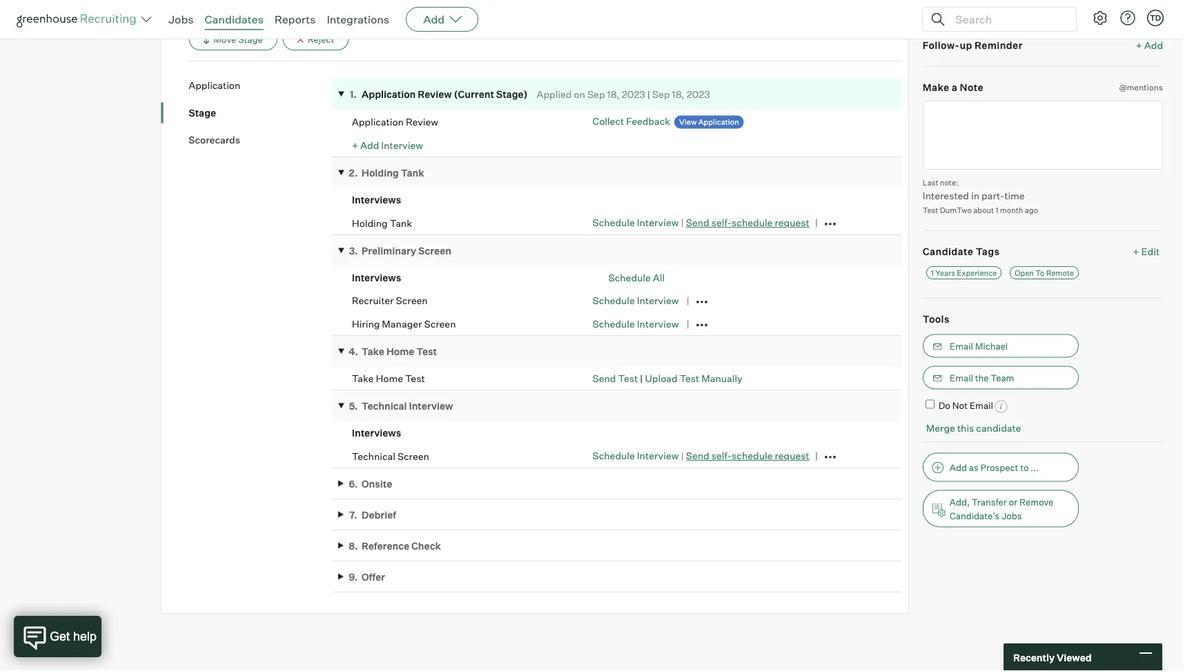 Task type: vqa. For each thing, say whether or not it's contained in the screenshot.
By
no



Task type: describe. For each thing, give the bounding box(es) containing it.
interested
[[923, 190, 969, 202]]

integrations
[[327, 12, 389, 26]]

experience
[[957, 268, 997, 278]]

upload test manually link
[[645, 373, 743, 385]]

years
[[936, 268, 955, 278]]

test inside last note: interested in part-time test dumtwo               about 1 month               ago
[[923, 205, 938, 215]]

1 interviews from the top
[[352, 194, 401, 206]]

Do Not Email checkbox
[[926, 400, 935, 409]]

take home test
[[352, 373, 425, 385]]

candidate tags
[[923, 246, 1000, 258]]

add,
[[950, 497, 970, 508]]

hiring manager screen
[[352, 318, 456, 330]]

all
[[653, 272, 665, 284]]

stage link
[[189, 106, 331, 120]]

schedule interview link for holding tank
[[593, 217, 679, 229]]

test right upload
[[680, 373, 699, 385]]

schedule all link
[[609, 272, 665, 284]]

candidate's
[[950, 510, 1000, 521]]

@mentions
[[1119, 82, 1163, 92]]

request for tank
[[775, 217, 810, 229]]

move stage
[[214, 34, 263, 45]]

send test link
[[593, 373, 638, 385]]

1 years experience link
[[926, 267, 1002, 280]]

a
[[952, 81, 958, 93]]

add, transfer or remove candidate's jobs button
[[923, 490, 1079, 528]]

manager
[[382, 318, 422, 330]]

+ for + add
[[1136, 39, 1142, 52]]

do not email
[[939, 400, 993, 411]]

2 2023 from the left
[[687, 88, 710, 100]]

open to remote link
[[1010, 267, 1079, 280]]

candidate
[[923, 246, 974, 258]]

2.
[[349, 167, 358, 179]]

+ add
[[1136, 39, 1163, 52]]

application up application review
[[362, 88, 416, 100]]

self- for holding tank
[[712, 217, 732, 229]]

0 vertical spatial technical
[[362, 400, 407, 412]]

reports
[[274, 12, 316, 26]]

reference
[[362, 540, 409, 552]]

Search text field
[[952, 9, 1064, 29]]

1 vertical spatial tank
[[390, 217, 412, 229]]

1 sep from the left
[[587, 88, 605, 100]]

8. reference check
[[349, 540, 441, 552]]

1 inside last note: interested in part-time test dumtwo               about 1 month               ago
[[996, 205, 999, 215]]

email for email michael
[[950, 341, 973, 352]]

follow-up reminder
[[923, 39, 1023, 52]]

td button
[[1145, 7, 1167, 29]]

collect feedback link
[[593, 115, 670, 127]]

5. technical interview
[[349, 400, 453, 412]]

candidate
[[976, 422, 1021, 434]]

in
[[971, 190, 980, 202]]

edit
[[1141, 246, 1160, 258]]

note:
[[940, 178, 958, 187]]

3. preliminary screen
[[349, 245, 451, 257]]

email the team
[[950, 373, 1014, 384]]

0 vertical spatial holding
[[362, 167, 399, 179]]

manually
[[702, 373, 743, 385]]

check
[[411, 540, 441, 552]]

0 vertical spatial take
[[362, 346, 384, 358]]

1.
[[350, 88, 357, 100]]

request for screen
[[775, 450, 810, 462]]

application review
[[352, 116, 438, 128]]

view application
[[679, 117, 739, 127]]

9. offer
[[349, 571, 385, 583]]

screen down the 5. technical interview
[[398, 450, 429, 462]]

1. application review (current stage)
[[350, 88, 528, 100]]

month
[[1000, 205, 1023, 215]]

2 sep from the left
[[652, 88, 670, 100]]

2 18, from the left
[[672, 88, 685, 100]]

1 2023 from the left
[[622, 88, 645, 100]]

offer
[[362, 571, 385, 583]]

on
[[574, 88, 585, 100]]

send for tank
[[686, 217, 709, 229]]

collect feedback
[[593, 115, 670, 127]]

send for screen
[[686, 450, 709, 462]]

4.
[[349, 346, 358, 358]]

collect
[[593, 115, 624, 127]]

0 vertical spatial review
[[418, 88, 452, 100]]

reminder
[[975, 39, 1023, 52]]

about
[[974, 205, 994, 215]]

application up + add interview link
[[352, 116, 404, 128]]

self- for technical screen
[[712, 450, 732, 462]]

viewed
[[1057, 652, 1092, 664]]

time
[[1005, 190, 1025, 202]]

1 18, from the left
[[607, 88, 620, 100]]

remote
[[1046, 268, 1074, 278]]

add button
[[406, 7, 479, 32]]

6.
[[349, 478, 358, 490]]

onsite
[[362, 478, 392, 490]]

prospect
[[981, 462, 1018, 473]]

screen right 'manager'
[[424, 318, 456, 330]]

application link
[[189, 79, 331, 92]]

tags
[[976, 246, 1000, 258]]

+ edit link
[[1130, 242, 1163, 261]]

0 horizontal spatial stage
[[189, 107, 216, 119]]

this
[[957, 422, 974, 434]]

recently viewed
[[1013, 652, 1092, 664]]

send self-schedule request link for technical screen
[[686, 450, 810, 462]]

to
[[1020, 462, 1029, 473]]

jobs inside add, transfer or remove candidate's jobs
[[1002, 510, 1022, 521]]

0 vertical spatial home
[[386, 346, 414, 358]]

michael
[[975, 341, 1008, 352]]

td
[[1150, 13, 1161, 22]]

transfer
[[972, 497, 1007, 508]]

+ add interview link
[[352, 139, 423, 151]]

schedule for screen
[[732, 450, 773, 462]]

integrations link
[[327, 12, 389, 26]]

open to remote
[[1015, 268, 1074, 278]]

reject
[[308, 34, 334, 45]]

0 vertical spatial jobs
[[168, 12, 194, 26]]

schedule interview link for technical screen
[[593, 450, 679, 462]]

debrief
[[362, 509, 396, 521]]



Task type: locate. For each thing, give the bounding box(es) containing it.
1 vertical spatial send self-schedule request link
[[686, 450, 810, 462]]

move
[[214, 34, 236, 45]]

follow-
[[923, 39, 960, 52]]

applied on  sep 18, 2023 | sep 18, 2023
[[537, 88, 710, 100]]

tank down + add interview link
[[401, 167, 424, 179]]

1 schedule from the top
[[732, 217, 773, 229]]

0 vertical spatial self-
[[712, 217, 732, 229]]

interviews up technical screen
[[352, 427, 401, 439]]

td button
[[1147, 10, 1164, 26]]

schedule interview link for recruiter screen
[[593, 295, 679, 307]]

up
[[960, 39, 972, 52]]

take right 4.
[[362, 346, 384, 358]]

jobs left candidates link on the top left of the page
[[168, 12, 194, 26]]

9.
[[349, 571, 358, 583]]

holding tank
[[352, 217, 412, 229]]

schedule all
[[609, 272, 665, 284]]

email the team button
[[923, 366, 1079, 390]]

schedule interview | send self-schedule request for holding tank
[[593, 217, 810, 229]]

0 vertical spatial send
[[686, 217, 709, 229]]

1 vertical spatial send
[[593, 373, 616, 385]]

schedule interview for hiring manager screen
[[593, 318, 679, 330]]

1 vertical spatial schedule interview | send self-schedule request
[[593, 450, 810, 462]]

1 horizontal spatial 2023
[[687, 88, 710, 100]]

3 schedule interview link from the top
[[593, 318, 679, 330]]

as
[[969, 462, 979, 473]]

view application link
[[675, 116, 744, 129]]

+ add link
[[1136, 39, 1163, 52]]

0 horizontal spatial 1
[[931, 268, 934, 278]]

+ for + edit
[[1133, 246, 1139, 258]]

application down move
[[189, 79, 240, 92]]

2 schedule interview | send self-schedule request from the top
[[593, 450, 810, 462]]

do
[[939, 400, 950, 411]]

+ inside + edit link
[[1133, 246, 1139, 258]]

(current
[[454, 88, 494, 100]]

0 horizontal spatial sep
[[587, 88, 605, 100]]

send test | upload test manually
[[593, 373, 743, 385]]

holding right 2.
[[362, 167, 399, 179]]

add, transfer or remove candidate's jobs
[[950, 497, 1054, 521]]

the
[[975, 373, 989, 384]]

recently
[[1013, 652, 1055, 664]]

dumtwo
[[940, 205, 972, 215]]

send self-schedule request link for holding tank
[[686, 217, 810, 229]]

reports link
[[274, 12, 316, 26]]

stage right move
[[238, 34, 263, 45]]

sep
[[587, 88, 605, 100], [652, 88, 670, 100]]

test
[[923, 205, 938, 215], [416, 346, 437, 358], [405, 373, 425, 385], [618, 373, 638, 385], [680, 373, 699, 385]]

1 vertical spatial interviews
[[352, 272, 401, 284]]

1 right about
[[996, 205, 999, 215]]

schedule interview for recruiter screen
[[593, 295, 679, 307]]

screen right preliminary
[[418, 245, 451, 257]]

...
[[1031, 462, 1039, 473]]

+ add interview
[[352, 139, 423, 151]]

jobs link
[[168, 12, 194, 26]]

1 vertical spatial self-
[[712, 450, 732, 462]]

1 horizontal spatial 18,
[[672, 88, 685, 100]]

add as prospect to ...
[[950, 462, 1039, 473]]

|
[[647, 88, 650, 100], [681, 217, 684, 229], [640, 373, 643, 385], [681, 450, 684, 462]]

2 self- from the top
[[712, 450, 732, 462]]

test down hiring manager screen
[[416, 346, 437, 358]]

0 vertical spatial +
[[1136, 39, 1142, 52]]

0 horizontal spatial 18,
[[607, 88, 620, 100]]

2 vertical spatial +
[[1133, 246, 1139, 258]]

part-
[[982, 190, 1005, 202]]

technical screen
[[352, 450, 429, 462]]

applied
[[537, 88, 572, 100]]

tank up 3. preliminary screen
[[390, 217, 412, 229]]

2 schedule from the top
[[732, 450, 773, 462]]

None text field
[[923, 101, 1163, 170]]

2023 up view
[[687, 88, 710, 100]]

+ for + add interview
[[352, 139, 358, 151]]

2 vertical spatial email
[[970, 400, 993, 411]]

1 vertical spatial take
[[352, 373, 374, 385]]

email left michael
[[950, 341, 973, 352]]

2 vertical spatial interviews
[[352, 427, 401, 439]]

add as prospect to ... button
[[923, 453, 1079, 482]]

2. holding tank
[[349, 167, 424, 179]]

email right the not
[[970, 400, 993, 411]]

technical down take home test
[[362, 400, 407, 412]]

0 vertical spatial email
[[950, 341, 973, 352]]

0 vertical spatial schedule
[[732, 217, 773, 229]]

remove
[[1020, 497, 1054, 508]]

18, up view
[[672, 88, 685, 100]]

to
[[1036, 268, 1045, 278]]

0 vertical spatial 1
[[996, 205, 999, 215]]

0 horizontal spatial jobs
[[168, 12, 194, 26]]

0 vertical spatial tank
[[401, 167, 424, 179]]

1 horizontal spatial stage
[[238, 34, 263, 45]]

4 schedule interview link from the top
[[593, 450, 679, 462]]

interviews up 'holding tank'
[[352, 194, 401, 206]]

ago
[[1025, 205, 1038, 215]]

1 schedule interview | send self-schedule request from the top
[[593, 217, 810, 229]]

screen up hiring manager screen
[[396, 295, 428, 307]]

0 vertical spatial schedule interview | send self-schedule request
[[593, 217, 810, 229]]

+ edit
[[1133, 246, 1160, 258]]

home
[[386, 346, 414, 358], [376, 373, 403, 385]]

email for email the team
[[950, 373, 973, 384]]

open
[[1015, 268, 1034, 278]]

1 vertical spatial schedule
[[732, 450, 773, 462]]

email left the
[[950, 373, 973, 384]]

preliminary
[[362, 245, 416, 257]]

stage
[[238, 34, 263, 45], [189, 107, 216, 119]]

scorecards
[[189, 134, 240, 146]]

technical
[[362, 400, 407, 412], [352, 450, 395, 462]]

2 interviews from the top
[[352, 272, 401, 284]]

test down interested
[[923, 205, 938, 215]]

merge this candidate
[[926, 422, 1021, 434]]

schedule interview | send self-schedule request
[[593, 217, 810, 229], [593, 450, 810, 462]]

configure image
[[1092, 10, 1109, 26]]

6. onsite
[[349, 478, 392, 490]]

interviews up recruiter
[[352, 272, 401, 284]]

1 horizontal spatial sep
[[652, 88, 670, 100]]

request
[[775, 217, 810, 229], [775, 450, 810, 462]]

test up the 5. technical interview
[[405, 373, 425, 385]]

1 vertical spatial holding
[[352, 217, 388, 229]]

1 vertical spatial home
[[376, 373, 403, 385]]

1 send self-schedule request link from the top
[[686, 217, 810, 229]]

take down 4.
[[352, 373, 374, 385]]

stage inside button
[[238, 34, 263, 45]]

recruiter screen
[[352, 295, 428, 307]]

+ inside the + add link
[[1136, 39, 1142, 52]]

screen
[[418, 245, 451, 257], [396, 295, 428, 307], [424, 318, 456, 330], [398, 450, 429, 462]]

last
[[923, 178, 938, 187]]

note
[[960, 81, 984, 93]]

holding up 3.
[[352, 217, 388, 229]]

1 horizontal spatial 1
[[996, 205, 999, 215]]

schedule for tank
[[732, 217, 773, 229]]

1 vertical spatial technical
[[352, 450, 395, 462]]

test left upload
[[618, 373, 638, 385]]

feedback
[[626, 115, 670, 127]]

add inside popup button
[[423, 12, 445, 26]]

2 request from the top
[[775, 450, 810, 462]]

sep right on
[[587, 88, 605, 100]]

1 vertical spatial schedule interview
[[593, 318, 679, 330]]

0 vertical spatial interviews
[[352, 194, 401, 206]]

2 schedule interview from the top
[[593, 318, 679, 330]]

email michael
[[950, 341, 1008, 352]]

7.
[[349, 509, 357, 521]]

hiring
[[352, 318, 380, 330]]

make a note
[[923, 81, 984, 93]]

1 schedule interview from the top
[[593, 295, 679, 307]]

not
[[952, 400, 968, 411]]

3 interviews from the top
[[352, 427, 401, 439]]

1 years experience
[[931, 268, 997, 278]]

0 vertical spatial send self-schedule request link
[[686, 217, 810, 229]]

18, up collect
[[607, 88, 620, 100]]

last note: interested in part-time test dumtwo               about 1 month               ago
[[923, 178, 1038, 215]]

8.
[[349, 540, 358, 552]]

1 vertical spatial stage
[[189, 107, 216, 119]]

sep up feedback
[[652, 88, 670, 100]]

1 horizontal spatial jobs
[[1002, 510, 1022, 521]]

schedule
[[593, 217, 635, 229], [609, 272, 651, 284], [593, 295, 635, 307], [593, 318, 635, 330], [593, 450, 635, 462]]

2 schedule interview link from the top
[[593, 295, 679, 307]]

holding
[[362, 167, 399, 179], [352, 217, 388, 229]]

0 vertical spatial stage
[[238, 34, 263, 45]]

schedule interview link for hiring manager screen
[[593, 318, 679, 330]]

3.
[[349, 245, 358, 257]]

take
[[362, 346, 384, 358], [352, 373, 374, 385]]

review left (current
[[418, 88, 452, 100]]

7. debrief
[[349, 509, 396, 521]]

1 self- from the top
[[712, 217, 732, 229]]

1 vertical spatial request
[[775, 450, 810, 462]]

0 vertical spatial request
[[775, 217, 810, 229]]

or
[[1009, 497, 1018, 508]]

2 send self-schedule request link from the top
[[686, 450, 810, 462]]

jobs down or at the bottom right of page
[[1002, 510, 1022, 521]]

@mentions link
[[1119, 80, 1163, 94]]

review down 1. application review (current stage)
[[406, 116, 438, 128]]

send self-schedule request link
[[686, 217, 810, 229], [686, 450, 810, 462]]

schedule interview | send self-schedule request for technical screen
[[593, 450, 810, 462]]

home down 4. take home test
[[376, 373, 403, 385]]

stage up scorecards
[[189, 107, 216, 119]]

1 vertical spatial review
[[406, 116, 438, 128]]

team
[[991, 373, 1014, 384]]

greenhouse recruiting image
[[17, 11, 141, 28]]

review
[[418, 88, 452, 100], [406, 116, 438, 128]]

2023 up the collect feedback
[[622, 88, 645, 100]]

0 vertical spatial schedule interview
[[593, 295, 679, 307]]

tools
[[923, 313, 950, 326]]

1 request from the top
[[775, 217, 810, 229]]

technical up 6. onsite
[[352, 450, 395, 462]]

1 schedule interview link from the top
[[593, 217, 679, 229]]

1 vertical spatial 1
[[931, 268, 934, 278]]

add inside button
[[950, 462, 967, 473]]

1 vertical spatial +
[[352, 139, 358, 151]]

upload
[[645, 373, 678, 385]]

application
[[189, 79, 240, 92], [362, 88, 416, 100], [352, 116, 404, 128], [698, 117, 739, 127]]

2 vertical spatial send
[[686, 450, 709, 462]]

home down 'manager'
[[386, 346, 414, 358]]

1 left the years
[[931, 268, 934, 278]]

1 vertical spatial jobs
[[1002, 510, 1022, 521]]

0 horizontal spatial 2023
[[622, 88, 645, 100]]

1 vertical spatial email
[[950, 373, 973, 384]]

application right view
[[698, 117, 739, 127]]



